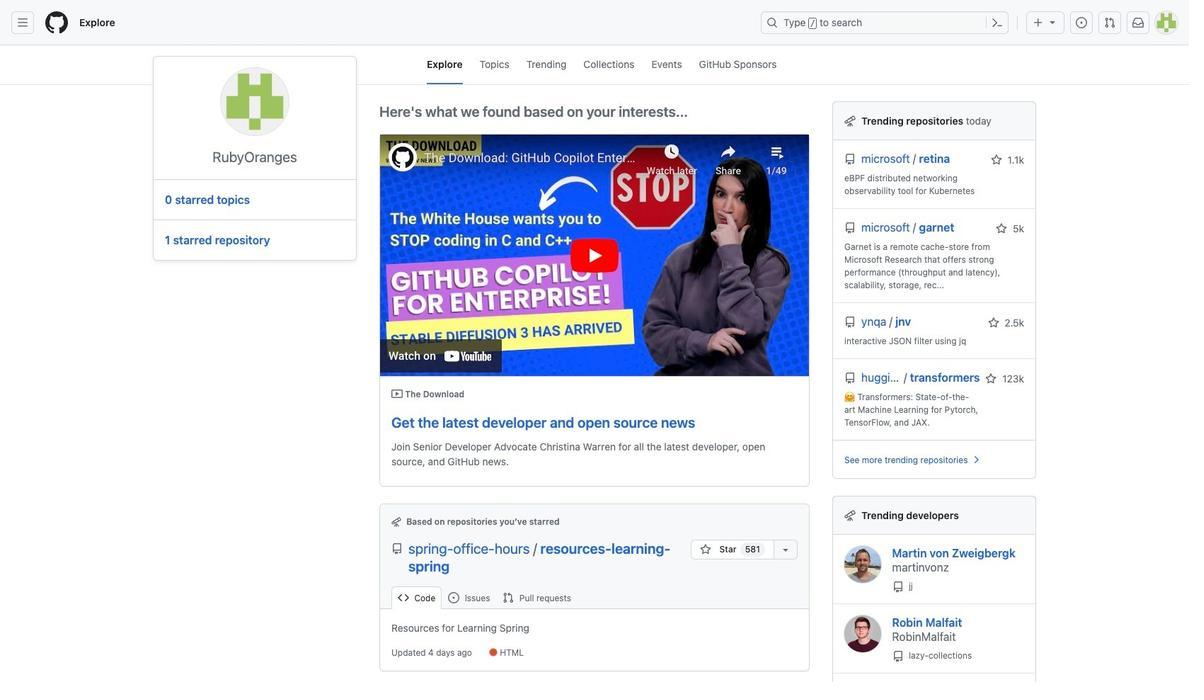 Task type: locate. For each thing, give the bounding box(es) containing it.
1 vertical spatial star image
[[988, 317, 1000, 329]]

git pull request image for issue opened icon to the right
[[1105, 17, 1116, 28]]

star image
[[997, 223, 1008, 234], [986, 373, 998, 385], [701, 544, 712, 555]]

0 vertical spatial git pull request image
[[1105, 17, 1116, 28]]

0 vertical spatial star image
[[997, 223, 1008, 234]]

repo image
[[845, 222, 856, 234], [845, 373, 856, 384], [893, 651, 904, 662]]

these results are generated by github computers element
[[845, 113, 856, 128], [845, 508, 856, 523]]

video image
[[392, 388, 403, 399]]

command palette image
[[992, 17, 1004, 28]]

1 vertical spatial git pull request image
[[503, 592, 514, 603]]

these results are generated by github computers image
[[845, 115, 856, 127], [845, 510, 856, 521]]

1 vertical spatial these results are generated by github computers image
[[845, 510, 856, 521]]

git pull request image for leftmost issue opened icon
[[503, 592, 514, 603]]

581 users starred this repository element
[[741, 542, 766, 557]]

star image for topmost repo icon
[[997, 223, 1008, 234]]

chevron right image
[[971, 454, 983, 465]]

1 these results are generated by github computers element from the top
[[845, 113, 856, 128]]

0 vertical spatial repo image
[[845, 222, 856, 234]]

@martinvonz image
[[845, 546, 881, 583]]

@robinmalfait image
[[845, 615, 881, 652]]

1 vertical spatial issue opened image
[[449, 592, 460, 603]]

issue opened image
[[1077, 17, 1088, 28], [449, 592, 460, 603]]

0 vertical spatial issue opened image
[[1077, 17, 1088, 28]]

code image
[[398, 592, 409, 603]]

2 vertical spatial repo image
[[893, 651, 904, 662]]

repo image
[[845, 154, 856, 165], [845, 317, 856, 328], [392, 543, 403, 554], [893, 581, 904, 593]]

1 vertical spatial star image
[[986, 373, 998, 385]]

0 horizontal spatial git pull request image
[[503, 592, 514, 603]]

issue opened image right code image
[[449, 592, 460, 603]]

1 vertical spatial these results are generated by github computers element
[[845, 508, 856, 523]]

1 horizontal spatial git pull request image
[[1105, 17, 1116, 28]]

add this repository to a list image
[[780, 544, 792, 555]]

0 vertical spatial these results are generated by github computers element
[[845, 113, 856, 128]]

git pull request image
[[1105, 17, 1116, 28], [503, 592, 514, 603]]

1 vertical spatial repo image
[[845, 373, 856, 384]]

1 horizontal spatial issue opened image
[[1077, 17, 1088, 28]]

@rubyoranges image
[[221, 68, 289, 136]]

star image
[[991, 154, 1003, 166], [988, 317, 1000, 329]]

issue opened image right triangle down image
[[1077, 17, 1088, 28]]

notifications image
[[1133, 17, 1144, 28]]

0 vertical spatial star image
[[991, 154, 1003, 166]]

0 horizontal spatial issue opened image
[[449, 592, 460, 603]]

this recommendation was generated by github computers element
[[392, 516, 407, 527]]

0 vertical spatial these results are generated by github computers image
[[845, 115, 856, 127]]



Task type: vqa. For each thing, say whether or not it's contained in the screenshot.
[REPOSITORY]
no



Task type: describe. For each thing, give the bounding box(es) containing it.
2 these results are generated by github computers image from the top
[[845, 510, 856, 521]]

homepage image
[[45, 11, 68, 34]]

2 vertical spatial star image
[[701, 544, 712, 555]]

2 these results are generated by github computers element from the top
[[845, 508, 856, 523]]

plus image
[[1033, 17, 1045, 28]]

this recommendation was generated by github computers image
[[392, 517, 402, 527]]

triangle down image
[[1047, 16, 1059, 28]]

1 these results are generated by github computers image from the top
[[845, 115, 856, 127]]

star image for middle repo icon
[[986, 373, 998, 385]]



